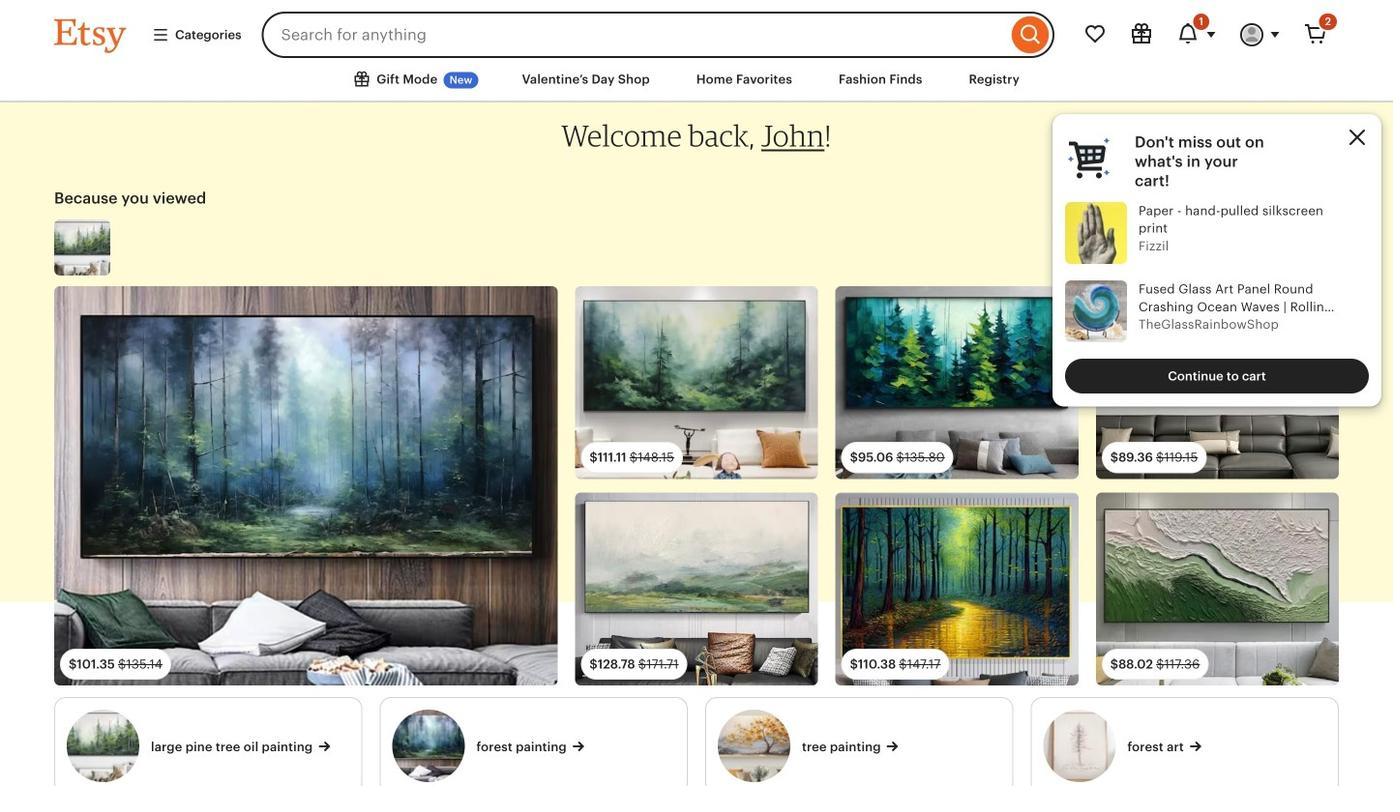 Task type: describe. For each thing, give the bounding box(es) containing it.
abstract forest oil painting on canvas, large wall art,original green tree landscape painting,custom painting,modern living room wall decor image
[[575, 286, 818, 479]]

abstract forest oil painting on canvas, large wall art,original green tree painting river landscape art,custom painting,living room decor image
[[836, 493, 1079, 686]]

abstract landscape hand oil painting green forest plant painting, living room decor painting fashion art tree custom painting christmas gift image
[[54, 219, 110, 276]]

Search for anything text field
[[262, 12, 1007, 58]]

abstract forest oil painting on canvas, large wall art, custom painting, original green tree painting, minimalist wall art living room decor image
[[836, 286, 1079, 479]]



Task type: locate. For each thing, give the bounding box(es) containing it.
None search field
[[262, 12, 1055, 58]]

menu bar
[[0, 0, 1393, 103], [19, 58, 1374, 103]]

original minimalist beach oil painting on canvas,abstract texture green ocean wave painting,custom painting,large wall art living room decor image
[[1096, 493, 1339, 686]]

banner
[[19, 0, 1374, 58]]

large abstract forest oil painting on canvas,green tree wall art,original nature landscape painting,custom painting,modern living room decor image
[[54, 286, 558, 686]]

green landscape oil painting on canvas abstract texture custom artwork wall decor painting personalized gifts fashion wall decor art pop art image
[[575, 493, 818, 686]]

original forest landscape oil painting on canvas, abstract texture misty woodland palette knife painting, modern living room wall art decor image
[[1096, 286, 1339, 479]]



Task type: vqa. For each thing, say whether or not it's contained in the screenshot.
'Green Landscape Oil Painting on Canvas Abstract Texture Custom Artwork Wall Decor Painting Personalized Gifts Fashion Wall Decor Art Pop Art' image
yes



